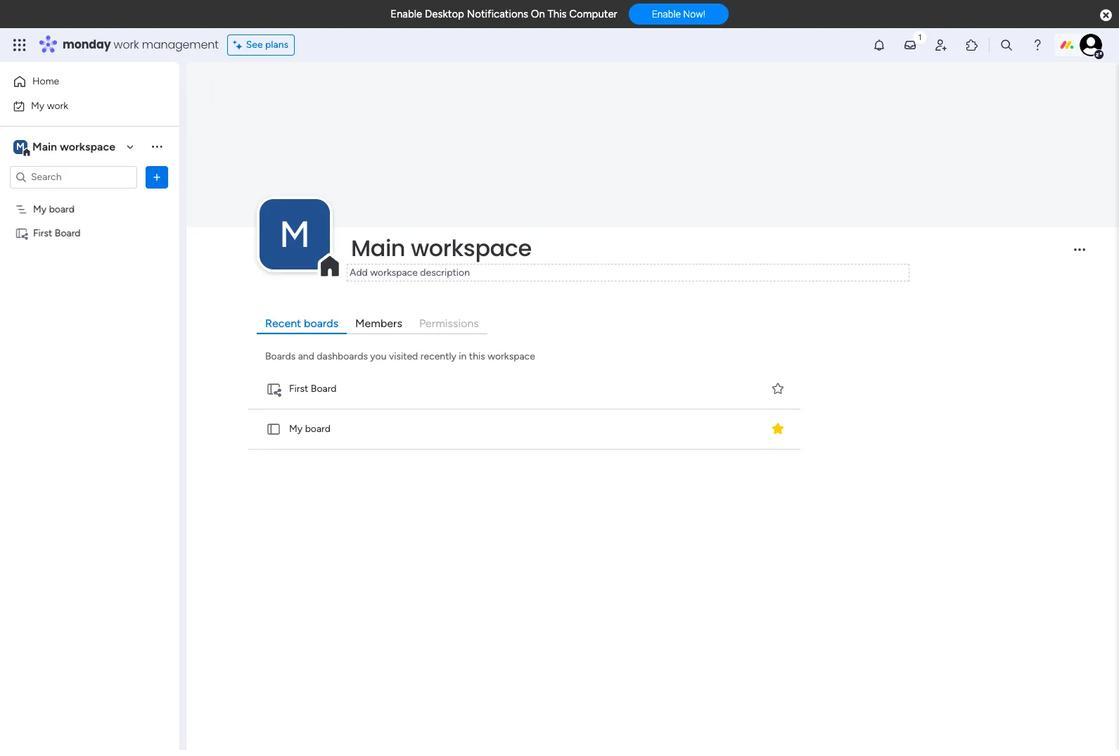 Task type: describe. For each thing, give the bounding box(es) containing it.
boards and dashboards you visited recently in this workspace
[[265, 350, 536, 362]]

shareable board image inside first board "link"
[[266, 381, 282, 397]]

notifications image
[[873, 38, 887, 52]]

invite members image
[[935, 38, 949, 52]]

v2 ellipsis image
[[1075, 248, 1086, 260]]

public board image
[[266, 421, 282, 437]]

monday work management
[[63, 37, 219, 53]]

shareable board image inside list box
[[15, 226, 28, 240]]

board inside "link"
[[311, 383, 337, 395]]

inbox image
[[904, 38, 918, 52]]

dapulse close image
[[1101, 8, 1113, 23]]

on
[[531, 8, 545, 20]]

1 image
[[914, 29, 927, 45]]

description
[[420, 266, 470, 278]]

main inside 'workspace selection' element
[[32, 140, 57, 153]]

see plans button
[[227, 34, 295, 56]]

first board link
[[245, 369, 804, 409]]

enable desktop notifications on this computer
[[391, 8, 618, 20]]

recent boards
[[265, 316, 339, 330]]

0 vertical spatial board
[[49, 203, 75, 215]]

add workspace description
[[350, 266, 470, 278]]

you
[[370, 350, 387, 362]]

workspace options image
[[150, 140, 164, 154]]

quick search results list box
[[245, 369, 805, 449]]

first board inside list box
[[33, 227, 81, 239]]

remove from favorites image
[[771, 422, 785, 436]]

0 vertical spatial board
[[55, 227, 81, 239]]

1 horizontal spatial main
[[351, 232, 406, 264]]

search everything image
[[1000, 38, 1014, 52]]

1 vertical spatial my
[[33, 203, 47, 215]]

see
[[246, 39, 263, 51]]

members
[[356, 316, 403, 330]]

first board inside "link"
[[289, 383, 337, 395]]

workspace right this on the left top of page
[[488, 350, 536, 362]]

and
[[298, 350, 315, 362]]

management
[[142, 37, 219, 53]]

dashboards
[[317, 350, 368, 362]]

m inside 'workspace selection' element
[[16, 140, 25, 152]]

computer
[[570, 8, 618, 20]]

enable now!
[[652, 9, 706, 20]]



Task type: locate. For each thing, give the bounding box(es) containing it.
my inside button
[[31, 100, 45, 112]]

list box
[[0, 194, 179, 435]]

options image
[[150, 170, 164, 184]]

my board
[[33, 203, 75, 215], [289, 423, 331, 435]]

my board inside my board link
[[289, 423, 331, 435]]

2 vertical spatial my
[[289, 423, 303, 435]]

permissions
[[419, 316, 479, 330]]

jacob simon image
[[1081, 34, 1103, 56]]

work inside button
[[47, 100, 68, 112]]

home
[[32, 75, 59, 87]]

Main workspace field
[[348, 232, 1063, 264]]

my work button
[[8, 95, 151, 117]]

0 vertical spatial first
[[33, 227, 52, 239]]

0 horizontal spatial main workspace
[[32, 140, 115, 153]]

option
[[0, 196, 179, 199]]

work
[[114, 37, 139, 53], [47, 100, 68, 112]]

workspace up description
[[411, 232, 532, 264]]

1 vertical spatial first board
[[289, 383, 337, 395]]

0 vertical spatial main workspace
[[32, 140, 115, 153]]

select product image
[[13, 38, 27, 52]]

1 horizontal spatial work
[[114, 37, 139, 53]]

0 vertical spatial workspace image
[[13, 139, 27, 155]]

1 horizontal spatial workspace image
[[260, 199, 330, 269]]

1 vertical spatial work
[[47, 100, 68, 112]]

m inside dropdown button
[[279, 212, 310, 256]]

board
[[55, 227, 81, 239], [311, 383, 337, 395]]

work down home
[[47, 100, 68, 112]]

work for monday
[[114, 37, 139, 53]]

help image
[[1031, 38, 1045, 52]]

0 horizontal spatial work
[[47, 100, 68, 112]]

board right 'public board' image
[[305, 423, 331, 435]]

home button
[[8, 70, 151, 93]]

enable for enable now!
[[652, 9, 681, 20]]

main down "my work"
[[32, 140, 57, 153]]

shareable board image
[[15, 226, 28, 240], [266, 381, 282, 397]]

plans
[[265, 39, 289, 51]]

enable inside button
[[652, 9, 681, 20]]

Search in workspace field
[[30, 169, 118, 185]]

0 horizontal spatial main
[[32, 140, 57, 153]]

0 horizontal spatial my board
[[33, 203, 75, 215]]

visited
[[389, 350, 418, 362]]

0 horizontal spatial workspace image
[[13, 139, 27, 155]]

1 vertical spatial main
[[351, 232, 406, 264]]

my down search in workspace field
[[33, 203, 47, 215]]

first down search in workspace field
[[33, 227, 52, 239]]

1 horizontal spatial board
[[305, 423, 331, 435]]

my
[[31, 100, 45, 112], [33, 203, 47, 215], [289, 423, 303, 435]]

main
[[32, 140, 57, 153], [351, 232, 406, 264]]

1 vertical spatial workspace image
[[260, 199, 330, 269]]

enable now! button
[[629, 4, 729, 25]]

boards
[[265, 350, 296, 362]]

my work
[[31, 100, 68, 112]]

1 vertical spatial first
[[289, 383, 309, 395]]

first inside "link"
[[289, 383, 309, 395]]

first board
[[33, 227, 81, 239], [289, 383, 337, 395]]

workspace image inside 'workspace selection' element
[[13, 139, 27, 155]]

1 vertical spatial main workspace
[[351, 232, 532, 264]]

board down search in workspace field
[[49, 203, 75, 215]]

first board down search in workspace field
[[33, 227, 81, 239]]

0 horizontal spatial enable
[[391, 8, 423, 20]]

desktop
[[425, 8, 465, 20]]

1 horizontal spatial board
[[311, 383, 337, 395]]

0 horizontal spatial m
[[16, 140, 25, 152]]

enable
[[391, 8, 423, 20], [652, 9, 681, 20]]

my board right 'public board' image
[[289, 423, 331, 435]]

0 vertical spatial main
[[32, 140, 57, 153]]

workspace right the add at the top
[[370, 266, 418, 278]]

1 horizontal spatial first board
[[289, 383, 337, 395]]

add
[[350, 266, 368, 278]]

1 horizontal spatial enable
[[652, 9, 681, 20]]

my inside quick search results "list box"
[[289, 423, 303, 435]]

main workspace
[[32, 140, 115, 153], [351, 232, 532, 264]]

1 horizontal spatial my board
[[289, 423, 331, 435]]

1 horizontal spatial main workspace
[[351, 232, 532, 264]]

0 horizontal spatial first board
[[33, 227, 81, 239]]

m
[[16, 140, 25, 152], [279, 212, 310, 256]]

monday
[[63, 37, 111, 53]]

now!
[[684, 9, 706, 20]]

0 horizontal spatial board
[[55, 227, 81, 239]]

0 vertical spatial first board
[[33, 227, 81, 239]]

work right the monday
[[114, 37, 139, 53]]

notifications
[[467, 8, 529, 20]]

0 horizontal spatial first
[[33, 227, 52, 239]]

first board down and
[[289, 383, 337, 395]]

board down search in workspace field
[[55, 227, 81, 239]]

this
[[469, 350, 486, 362]]

main up the add at the top
[[351, 232, 406, 264]]

1 horizontal spatial first
[[289, 383, 309, 395]]

my board down search in workspace field
[[33, 203, 75, 215]]

apps image
[[966, 38, 980, 52]]

first
[[33, 227, 52, 239], [289, 383, 309, 395]]

1 vertical spatial m
[[279, 212, 310, 256]]

1 vertical spatial my board
[[289, 423, 331, 435]]

list box containing my board
[[0, 194, 179, 435]]

main workspace inside 'workspace selection' element
[[32, 140, 115, 153]]

enable left desktop
[[391, 8, 423, 20]]

add to favorites image
[[771, 382, 785, 396]]

1 horizontal spatial m
[[279, 212, 310, 256]]

0 vertical spatial my board
[[33, 203, 75, 215]]

1 vertical spatial board
[[311, 383, 337, 395]]

my right 'public board' image
[[289, 423, 303, 435]]

see plans
[[246, 39, 289, 51]]

1 vertical spatial shareable board image
[[266, 381, 282, 397]]

0 vertical spatial shareable board image
[[15, 226, 28, 240]]

recent
[[265, 316, 301, 330]]

board
[[49, 203, 75, 215], [305, 423, 331, 435]]

first down and
[[289, 383, 309, 395]]

enable left "now!"
[[652, 9, 681, 20]]

board down and
[[311, 383, 337, 395]]

workspace selection element
[[13, 138, 118, 157]]

in
[[459, 350, 467, 362]]

this
[[548, 8, 567, 20]]

main workspace up description
[[351, 232, 532, 264]]

my board link
[[245, 409, 804, 449]]

0 vertical spatial work
[[114, 37, 139, 53]]

0 vertical spatial m
[[16, 140, 25, 152]]

1 horizontal spatial shareable board image
[[266, 381, 282, 397]]

1 vertical spatial board
[[305, 423, 331, 435]]

work for my
[[47, 100, 68, 112]]

workspace image
[[13, 139, 27, 155], [260, 199, 330, 269]]

0 vertical spatial my
[[31, 100, 45, 112]]

enable for enable desktop notifications on this computer
[[391, 8, 423, 20]]

workspace up search in workspace field
[[60, 140, 115, 153]]

my down home
[[31, 100, 45, 112]]

boards
[[304, 316, 339, 330]]

0 horizontal spatial shareable board image
[[15, 226, 28, 240]]

0 horizontal spatial board
[[49, 203, 75, 215]]

recently
[[421, 350, 457, 362]]

m button
[[260, 199, 330, 269]]

workspace
[[60, 140, 115, 153], [411, 232, 532, 264], [370, 266, 418, 278], [488, 350, 536, 362]]

main workspace up search in workspace field
[[32, 140, 115, 153]]

board inside quick search results "list box"
[[305, 423, 331, 435]]



Task type: vqa. For each thing, say whether or not it's contained in the screenshot.
main within 'Workspace selection' ELEMENT
yes



